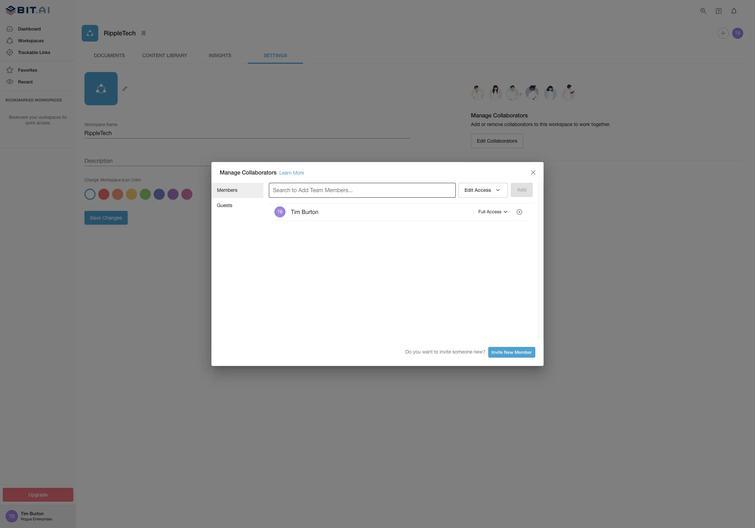 Task type: locate. For each thing, give the bounding box(es) containing it.
invite
[[440, 349, 451, 355]]

together.
[[592, 122, 611, 127]]

delete
[[471, 184, 485, 189], [477, 200, 492, 206]]

1 horizontal spatial this
[[540, 122, 548, 127]]

1 vertical spatial access
[[487, 209, 502, 214]]

quick
[[25, 121, 35, 125]]

0 vertical spatial access
[[475, 187, 491, 193]]

to
[[535, 122, 539, 127], [574, 122, 579, 127], [292, 187, 297, 193], [434, 349, 439, 355]]

tim
[[291, 209, 300, 215], [21, 511, 28, 516]]

burton inside manage collaborators dialog
[[302, 209, 319, 215]]

this inside manage collaborators add or remove collaborators to this workspace to work together.
[[540, 122, 548, 127]]

someone
[[453, 349, 473, 355]]

tim inside tim burton rogue enterprises
[[21, 511, 28, 516]]

burton down search to add team members...
[[302, 209, 319, 215]]

want
[[423, 349, 433, 355]]

save changes
[[90, 215, 122, 221]]

delete inside "button"
[[477, 200, 492, 206]]

burton inside tim burton rogue enterprises
[[30, 511, 44, 516]]

tim inside manage collaborators dialog
[[291, 209, 300, 215]]

0 horizontal spatial tb
[[9, 514, 15, 519]]

access for full access
[[487, 209, 502, 214]]

documents
[[94, 52, 125, 58]]

new
[[505, 350, 514, 355]]

workspace?
[[496, 184, 522, 189]]

trackable links button
[[0, 46, 76, 58]]

color
[[131, 178, 141, 183]]

add for search
[[299, 187, 309, 193]]

0 horizontal spatial add
[[299, 187, 309, 193]]

tab list
[[82, 47, 745, 64]]

recent
[[18, 79, 33, 85]]

tim up rogue
[[21, 511, 28, 516]]

edit access
[[465, 187, 491, 193]]

manage collaborators dialog
[[212, 162, 544, 366]]

to right 'want'
[[434, 349, 439, 355]]

1 horizontal spatial manage
[[471, 112, 492, 118]]

full access button
[[477, 206, 512, 218]]

learn
[[280, 170, 292, 176]]

edit inside edit collaborators button
[[477, 138, 486, 144]]

change
[[85, 178, 99, 183]]

collaborators for edit collaborators
[[487, 138, 518, 144]]

delete this workspace?
[[471, 184, 522, 189]]

collaborators inside manage collaborators add or remove collaborators to this workspace to work together.
[[494, 112, 528, 118]]

0 vertical spatial tb
[[736, 31, 741, 36]]

0 vertical spatial manage
[[471, 112, 492, 118]]

rogue
[[21, 517, 32, 521]]

dashboard
[[18, 26, 41, 31]]

manage inside manage collaborators add or remove collaborators to this workspace to work together.
[[471, 112, 492, 118]]

1 vertical spatial add
[[299, 187, 309, 193]]

manage inside dialog
[[220, 169, 241, 176]]

1 vertical spatial tim
[[21, 511, 28, 516]]

this up delete "button"
[[487, 184, 494, 189]]

workspaces
[[35, 98, 62, 102]]

or
[[482, 122, 486, 127]]

changes
[[102, 215, 122, 221]]

for
[[62, 115, 67, 120]]

1 vertical spatial delete
[[477, 200, 492, 206]]

0 horizontal spatial edit
[[465, 187, 474, 193]]

edit down or
[[477, 138, 486, 144]]

1 horizontal spatial edit
[[477, 138, 486, 144]]

add
[[471, 122, 480, 127], [299, 187, 309, 193]]

collaborators down the remove
[[487, 138, 518, 144]]

tb inside "button"
[[736, 31, 741, 36]]

edit inside edit access button
[[465, 187, 474, 193]]

this left workspace
[[540, 122, 548, 127]]

content library
[[142, 52, 187, 58]]

0 horizontal spatial burton
[[30, 511, 44, 516]]

library
[[167, 52, 187, 58]]

trackable
[[18, 50, 38, 55]]

this
[[540, 122, 548, 127], [487, 184, 494, 189]]

1 vertical spatial edit
[[465, 187, 474, 193]]

add inside manage collaborators add or remove collaborators to this workspace to work together.
[[471, 122, 480, 127]]

0 vertical spatial collaborators
[[494, 112, 528, 118]]

2 vertical spatial collaborators
[[242, 169, 277, 176]]

1 horizontal spatial add
[[471, 122, 480, 127]]

0 vertical spatial delete
[[471, 184, 485, 189]]

edit up delete "button"
[[465, 187, 474, 193]]

add left or
[[471, 122, 480, 127]]

1 horizontal spatial burton
[[302, 209, 319, 215]]

0 horizontal spatial this
[[487, 184, 494, 189]]

2 horizontal spatial tb
[[736, 31, 741, 36]]

edit collaborators button
[[471, 134, 524, 148]]

workspaces
[[39, 115, 61, 120]]

edit
[[477, 138, 486, 144], [465, 187, 474, 193]]

full access
[[479, 209, 502, 214]]

delete up full
[[477, 200, 492, 206]]

bookmarked workspaces
[[6, 98, 62, 102]]

tim for tim burton rogue enterprises
[[21, 511, 28, 516]]

tim down search to add team members...
[[291, 209, 300, 215]]

tb
[[736, 31, 741, 36], [278, 210, 283, 214], [9, 514, 15, 519]]

do
[[406, 349, 412, 355]]

tim burton
[[291, 209, 319, 215]]

manage up members
[[220, 169, 241, 176]]

burton for tim burton rogue enterprises
[[30, 511, 44, 516]]

collaborators inside button
[[487, 138, 518, 144]]

upgrade button
[[3, 488, 73, 502]]

access up delete "button"
[[475, 187, 491, 193]]

manage
[[471, 112, 492, 118], [220, 169, 241, 176]]

content library link
[[137, 47, 193, 64]]

edit collaborators
[[477, 138, 518, 144]]

1 vertical spatial burton
[[30, 511, 44, 516]]

2 vertical spatial tb
[[9, 514, 15, 519]]

collaborators up collaborators
[[494, 112, 528, 118]]

0 vertical spatial this
[[540, 122, 548, 127]]

favorites button
[[0, 64, 76, 76]]

burton
[[302, 209, 319, 215], [30, 511, 44, 516]]

1 vertical spatial manage
[[220, 169, 241, 176]]

change workspace icon color
[[85, 178, 141, 183]]

collaborators
[[494, 112, 528, 118], [487, 138, 518, 144], [242, 169, 277, 176]]

work
[[580, 122, 591, 127]]

1 horizontal spatial tim
[[291, 209, 300, 215]]

insights link
[[193, 47, 248, 64]]

1 vertical spatial collaborators
[[487, 138, 518, 144]]

delete up delete "button"
[[471, 184, 485, 189]]

0 horizontal spatial manage
[[220, 169, 241, 176]]

0 horizontal spatial tim
[[21, 511, 28, 516]]

0 vertical spatial tim
[[291, 209, 300, 215]]

burton up enterprises
[[30, 511, 44, 516]]

enterprises
[[33, 517, 52, 521]]

tb button
[[732, 27, 745, 40]]

upgrade
[[28, 492, 48, 498]]

tim burton rogue enterprises
[[21, 511, 52, 521]]

add left team
[[299, 187, 309, 193]]

add inside manage collaborators dialog
[[299, 187, 309, 193]]

manage up or
[[471, 112, 492, 118]]

access
[[475, 187, 491, 193], [487, 209, 502, 214]]

manage for manage collaborators learn more
[[220, 169, 241, 176]]

access right full
[[487, 209, 502, 214]]

1 horizontal spatial tb
[[278, 210, 283, 214]]

tb inside manage collaborators dialog
[[278, 210, 283, 214]]

0 vertical spatial burton
[[302, 209, 319, 215]]

1 vertical spatial tb
[[278, 210, 283, 214]]

bookmark your workspaces for quick access.
[[9, 115, 67, 125]]

collaborators down 'workspace description' text box
[[242, 169, 277, 176]]

workspaces
[[18, 38, 44, 43]]

collaborators inside dialog
[[242, 169, 277, 176]]

0 vertical spatial edit
[[477, 138, 486, 144]]

tim for tim burton
[[291, 209, 300, 215]]

0 vertical spatial add
[[471, 122, 480, 127]]

remove
[[487, 122, 503, 127]]



Task type: vqa. For each thing, say whether or not it's contained in the screenshot.
Full Access
yes



Task type: describe. For each thing, give the bounding box(es) containing it.
full
[[479, 209, 486, 214]]

save
[[90, 215, 101, 221]]

tab list containing documents
[[82, 47, 745, 64]]

new?
[[474, 349, 486, 355]]

bookmark
[[9, 115, 28, 120]]

to right the search at left top
[[292, 187, 297, 193]]

collaborators for manage collaborators add or remove collaborators to this workspace to work together.
[[494, 112, 528, 118]]

trackable links
[[18, 50, 50, 55]]

manage collaborators add or remove collaborators to this workspace to work together.
[[471, 112, 611, 127]]

learn more link
[[280, 170, 304, 176]]

more
[[293, 170, 304, 176]]

add for manage
[[471, 122, 480, 127]]

icon
[[122, 178, 130, 183]]

search
[[273, 187, 291, 193]]

delete button
[[471, 196, 498, 210]]

settings link
[[248, 47, 303, 64]]

manage for manage collaborators add or remove collaborators to this workspace to work together.
[[471, 112, 492, 118]]

to right collaborators
[[535, 122, 539, 127]]

to left work
[[574, 122, 579, 127]]

member
[[515, 350, 532, 355]]

delete for delete this workspace?
[[471, 184, 485, 189]]

you
[[413, 349, 421, 355]]

invite new member
[[492, 350, 532, 355]]

dashboard button
[[0, 23, 76, 35]]

insights
[[209, 52, 232, 58]]

bookmarked
[[6, 98, 34, 102]]

access for edit access
[[475, 187, 491, 193]]

members
[[217, 187, 238, 193]]

workspace
[[549, 122, 573, 127]]

workspaces button
[[0, 35, 76, 46]]

save changes button
[[85, 211, 128, 225]]

collaborators for manage collaborators learn more
[[242, 169, 277, 176]]

manage collaborators learn more
[[220, 169, 304, 176]]

edit for edit collaborators
[[477, 138, 486, 144]]

Workspace Name text field
[[85, 127, 411, 139]]

bookmark image
[[140, 29, 148, 37]]

members...
[[325, 187, 353, 193]]

documents link
[[82, 47, 137, 64]]

invite
[[492, 350, 503, 355]]

favorites
[[18, 67, 37, 73]]

1 vertical spatial this
[[487, 184, 494, 189]]

burton for tim burton
[[302, 209, 319, 215]]

guests
[[217, 203, 233, 208]]

settings
[[264, 52, 288, 58]]

guests button
[[212, 198, 264, 213]]

rippletech
[[104, 29, 136, 37]]

content
[[142, 52, 165, 58]]

delete for delete
[[477, 200, 492, 206]]

do you want to invite someone new?
[[406, 349, 486, 355]]

edit access button
[[459, 183, 508, 198]]

recent button
[[0, 76, 76, 88]]

edit for edit access
[[465, 187, 474, 193]]

search to add team members...
[[273, 187, 353, 193]]

links
[[39, 50, 50, 55]]

Workspace Description text field
[[85, 155, 411, 166]]

access.
[[37, 121, 51, 125]]

collaborators
[[505, 122, 533, 127]]

team
[[310, 187, 324, 193]]

workspace
[[100, 178, 121, 183]]

members button
[[212, 183, 264, 198]]

your
[[29, 115, 37, 120]]



